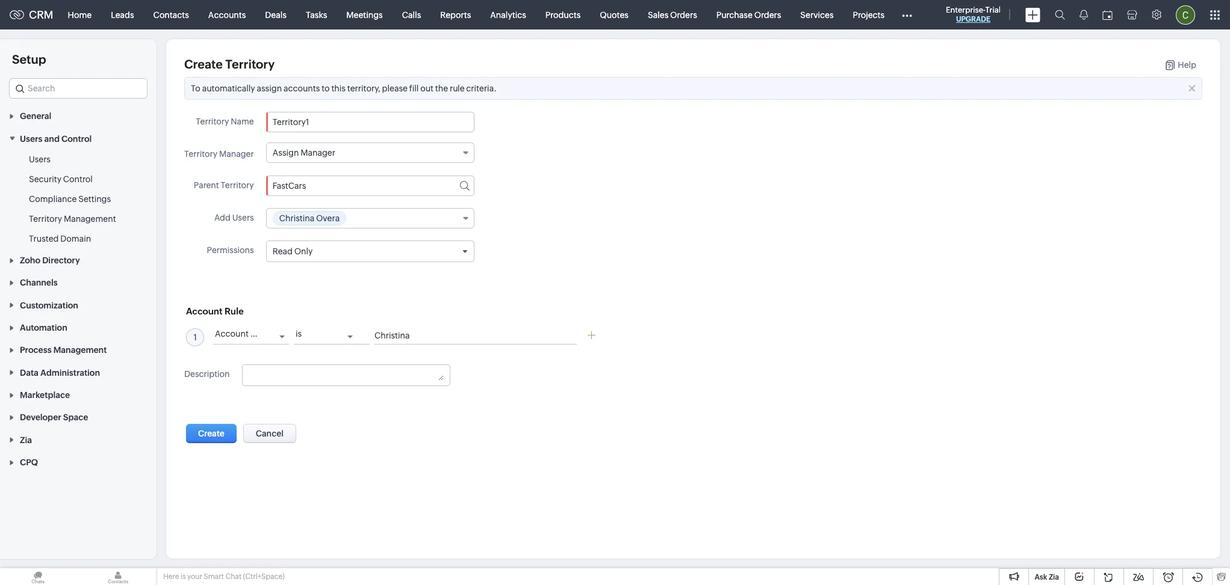 Task type: describe. For each thing, give the bounding box(es) containing it.
control inside users and control dropdown button
[[61, 134, 92, 144]]

administration
[[40, 368, 100, 378]]

account rule
[[186, 307, 244, 317]]

please
[[382, 84, 408, 93]]

zia inside dropdown button
[[20, 436, 32, 446]]

signals image
[[1080, 10, 1088, 20]]

sales orders link
[[638, 0, 707, 29]]

2 vertical spatial users
[[232, 213, 254, 223]]

leads
[[111, 10, 134, 20]]

smart
[[204, 573, 224, 582]]

services
[[801, 10, 834, 20]]

users and control button
[[0, 127, 157, 150]]

enterprise-
[[946, 5, 986, 14]]

(ctrl+space)
[[243, 573, 285, 582]]

1 vertical spatial zia
[[1049, 574, 1059, 582]]

out
[[420, 84, 434, 93]]

trusted
[[29, 234, 59, 244]]

channels button
[[0, 272, 157, 294]]

upgrade
[[956, 15, 991, 23]]

developer space
[[20, 413, 88, 423]]

orders for sales orders
[[670, 10, 697, 20]]

users and control
[[20, 134, 92, 144]]

zoho directory button
[[0, 249, 157, 272]]

to
[[191, 84, 200, 93]]

your
[[187, 573, 202, 582]]

home
[[68, 10, 92, 20]]

this
[[331, 84, 346, 93]]

process management
[[20, 346, 107, 356]]

leads link
[[101, 0, 144, 29]]

analytics link
[[481, 0, 536, 29]]

chats image
[[0, 569, 76, 586]]

management for territory management
[[64, 214, 116, 224]]

purchase orders
[[717, 10, 781, 20]]

trial
[[986, 5, 1001, 14]]

deals link
[[256, 0, 296, 29]]

products link
[[536, 0, 590, 29]]

manager for territory manager
[[219, 149, 254, 159]]

territory management link
[[29, 213, 116, 225]]

the
[[435, 84, 448, 93]]

compliance settings
[[29, 194, 111, 204]]

users for users
[[29, 155, 51, 164]]

create territory
[[184, 57, 275, 71]]

automation button
[[0, 317, 157, 339]]

account for account rule
[[186, 307, 223, 317]]

help link
[[1166, 60, 1197, 70]]

channels
[[20, 278, 58, 288]]

criteria.
[[466, 84, 497, 93]]

rule
[[450, 84, 465, 93]]

calendar image
[[1103, 10, 1113, 20]]

sales orders
[[648, 10, 697, 20]]

data administration button
[[0, 362, 157, 384]]

cpq button
[[0, 452, 157, 474]]

tasks
[[306, 10, 327, 20]]

zia button
[[0, 429, 157, 452]]

calls
[[402, 10, 421, 20]]

orders for purchase orders
[[754, 10, 781, 20]]

reports link
[[431, 0, 481, 29]]

cpq
[[20, 458, 38, 468]]

control inside the security control link
[[63, 174, 93, 184]]

calls link
[[393, 0, 431, 29]]

christina overa
[[279, 214, 340, 223]]

territory name
[[196, 117, 254, 126]]

contacts image
[[80, 569, 156, 586]]

domain
[[60, 234, 91, 244]]

assign
[[273, 148, 299, 158]]

crm link
[[10, 8, 53, 21]]

marketplace button
[[0, 384, 157, 407]]

developer
[[20, 413, 61, 423]]

is inside field
[[296, 330, 302, 339]]

territory manager
[[184, 149, 254, 159]]

add users
[[214, 213, 254, 223]]

profile image
[[1176, 5, 1195, 24]]

0 horizontal spatial is
[[181, 573, 186, 582]]

automatically
[[202, 84, 255, 93]]

territory right parent
[[221, 181, 254, 190]]

meetings
[[346, 10, 383, 20]]

parent territory
[[194, 181, 254, 190]]

crm
[[29, 8, 53, 21]]

purchase
[[717, 10, 753, 20]]

tasks link
[[296, 0, 337, 29]]

automation
[[20, 323, 67, 333]]

quotes link
[[590, 0, 638, 29]]

users link
[[29, 153, 51, 165]]

compliance settings link
[[29, 193, 111, 205]]

accounts
[[208, 10, 246, 20]]

create menu image
[[1026, 8, 1041, 22]]



Task type: locate. For each thing, give the bounding box(es) containing it.
account for account name
[[215, 330, 249, 339]]

0 vertical spatial users
[[20, 134, 42, 144]]

marketplace
[[20, 391, 70, 401]]

users right add
[[232, 213, 254, 223]]

name inside field
[[250, 330, 274, 339]]

0 horizontal spatial orders
[[670, 10, 697, 20]]

customization
[[20, 301, 78, 311]]

manager right assign
[[301, 148, 335, 158]]

users inside dropdown button
[[20, 134, 42, 144]]

zoho directory
[[20, 256, 80, 266]]

0 vertical spatial name
[[231, 117, 254, 126]]

manager
[[301, 148, 335, 158], [219, 149, 254, 159]]

1 vertical spatial management
[[53, 346, 107, 356]]

None field
[[9, 78, 148, 99]]

manager up parent territory
[[219, 149, 254, 159]]

control
[[61, 134, 92, 144], [63, 174, 93, 184]]

1 horizontal spatial is
[[296, 330, 302, 339]]

territory inside users and control region
[[29, 214, 62, 224]]

users
[[20, 134, 42, 144], [29, 155, 51, 164], [232, 213, 254, 223]]

permissions
[[207, 246, 254, 255]]

here
[[163, 573, 179, 582]]

name
[[231, 117, 254, 126], [250, 330, 274, 339]]

zia up cpq
[[20, 436, 32, 446]]

users left "and"
[[20, 134, 42, 144]]

name for account name
[[250, 330, 274, 339]]

is field
[[294, 326, 370, 345]]

1 horizontal spatial manager
[[301, 148, 335, 158]]

read only
[[273, 247, 313, 257]]

1 vertical spatial name
[[250, 330, 274, 339]]

orders
[[670, 10, 697, 20], [754, 10, 781, 20]]

0 vertical spatial is
[[296, 330, 302, 339]]

profile element
[[1169, 0, 1203, 29]]

trusted domain link
[[29, 233, 91, 245]]

quotes
[[600, 10, 629, 20]]

control down general dropdown button at the left
[[61, 134, 92, 144]]

rule
[[225, 307, 244, 317]]

account down rule
[[215, 330, 249, 339]]

to
[[322, 84, 330, 93]]

create menu element
[[1018, 0, 1048, 29]]

accounts link
[[199, 0, 256, 29]]

management inside dropdown button
[[53, 346, 107, 356]]

users and control region
[[0, 150, 157, 249]]

1 horizontal spatial orders
[[754, 10, 781, 20]]

territory up assign
[[225, 57, 275, 71]]

general button
[[0, 105, 157, 127]]

users inside region
[[29, 155, 51, 164]]

0 vertical spatial management
[[64, 214, 116, 224]]

1 vertical spatial users
[[29, 155, 51, 164]]

1 vertical spatial is
[[181, 573, 186, 582]]

setup
[[12, 52, 46, 66]]

services link
[[791, 0, 843, 29]]

is right account name field
[[296, 330, 302, 339]]

account name
[[215, 330, 274, 339]]

territory up territory manager
[[196, 117, 229, 126]]

accounts
[[284, 84, 320, 93]]

None text field
[[248, 370, 444, 381]]

Assign Manager field
[[266, 143, 474, 163]]

directory
[[42, 256, 80, 266]]

orders right purchase at the right
[[754, 10, 781, 20]]

space
[[63, 413, 88, 423]]

and
[[44, 134, 60, 144]]

enterprise-trial upgrade
[[946, 5, 1001, 23]]

Read Only field
[[267, 242, 474, 262]]

ask zia
[[1035, 574, 1059, 582]]

1 horizontal spatial zia
[[1049, 574, 1059, 582]]

overa
[[316, 214, 340, 223]]

projects link
[[843, 0, 894, 29]]

zia
[[20, 436, 32, 446], [1049, 574, 1059, 582]]

sales
[[648, 10, 669, 20]]

0 horizontal spatial manager
[[219, 149, 254, 159]]

reports
[[440, 10, 471, 20]]

process management button
[[0, 339, 157, 362]]

0 vertical spatial control
[[61, 134, 92, 144]]

to automatically assign accounts to this territory, please fill out the rule criteria.
[[191, 84, 497, 93]]

search image
[[1055, 10, 1065, 20]]

territory for management
[[29, 214, 62, 224]]

territory for name
[[196, 117, 229, 126]]

0 vertical spatial zia
[[20, 436, 32, 446]]

purchase orders link
[[707, 0, 791, 29]]

read
[[273, 247, 293, 257]]

users up "security"
[[29, 155, 51, 164]]

territory,
[[347, 84, 380, 93]]

account inside account name field
[[215, 330, 249, 339]]

management down "settings"
[[64, 214, 116, 224]]

zia right ask
[[1049, 574, 1059, 582]]

ask
[[1035, 574, 1047, 582]]

analytics
[[490, 10, 526, 20]]

orders right the sales
[[670, 10, 697, 20]]

here is your smart chat (ctrl+space)
[[163, 573, 285, 582]]

management inside users and control region
[[64, 214, 116, 224]]

control up compliance settings
[[63, 174, 93, 184]]

None text field
[[273, 117, 468, 127], [273, 181, 468, 191], [375, 326, 577, 345], [273, 117, 468, 127], [273, 181, 468, 191], [375, 326, 577, 345]]

add
[[214, 213, 231, 223]]

account left rule
[[186, 307, 223, 317]]

home link
[[58, 0, 101, 29]]

products
[[546, 10, 581, 20]]

christina
[[279, 214, 314, 223]]

name for territory name
[[231, 117, 254, 126]]

manager for assign manager
[[301, 148, 335, 158]]

Search text field
[[10, 79, 147, 98]]

description
[[184, 370, 230, 380]]

territory for manager
[[184, 149, 217, 159]]

None submit
[[186, 425, 237, 444]]

signals element
[[1073, 0, 1095, 30]]

management up data administration dropdown button
[[53, 346, 107, 356]]

data
[[20, 368, 38, 378]]

1 orders from the left
[[670, 10, 697, 20]]

users for users and control
[[20, 134, 42, 144]]

orders inside "link"
[[670, 10, 697, 20]]

deals
[[265, 10, 287, 20]]

territory management
[[29, 214, 116, 224]]

create
[[184, 57, 223, 71]]

compliance
[[29, 194, 77, 204]]

security control
[[29, 174, 93, 184]]

meetings link
[[337, 0, 393, 29]]

0 horizontal spatial zia
[[20, 436, 32, 446]]

developer space button
[[0, 407, 157, 429]]

territory up parent
[[184, 149, 217, 159]]

customization button
[[0, 294, 157, 317]]

territory up the trusted
[[29, 214, 62, 224]]

general
[[20, 112, 51, 121]]

parent
[[194, 181, 219, 190]]

Christina Overa field
[[266, 208, 474, 229]]

help
[[1178, 60, 1197, 70]]

0 vertical spatial account
[[186, 307, 223, 317]]

zoho
[[20, 256, 40, 266]]

projects
[[853, 10, 885, 20]]

2 orders from the left
[[754, 10, 781, 20]]

is left your
[[181, 573, 186, 582]]

Account Name field
[[213, 326, 289, 345]]

chat
[[225, 573, 242, 582]]

contacts link
[[144, 0, 199, 29]]

assign manager
[[273, 148, 335, 158]]

is
[[296, 330, 302, 339], [181, 573, 186, 582]]

1 vertical spatial account
[[215, 330, 249, 339]]

settings
[[78, 194, 111, 204]]

None button
[[243, 425, 296, 444]]

Other Modules field
[[894, 5, 920, 24]]

1 vertical spatial control
[[63, 174, 93, 184]]

security control link
[[29, 173, 93, 185]]

contacts
[[153, 10, 189, 20]]

territory
[[225, 57, 275, 71], [196, 117, 229, 126], [184, 149, 217, 159], [221, 181, 254, 190], [29, 214, 62, 224]]

management for process management
[[53, 346, 107, 356]]

only
[[294, 247, 313, 257]]

manager inside the assign manager field
[[301, 148, 335, 158]]

search element
[[1048, 0, 1073, 30]]

process
[[20, 346, 52, 356]]



Task type: vqa. For each thing, say whether or not it's contained in the screenshot.
09:33
no



